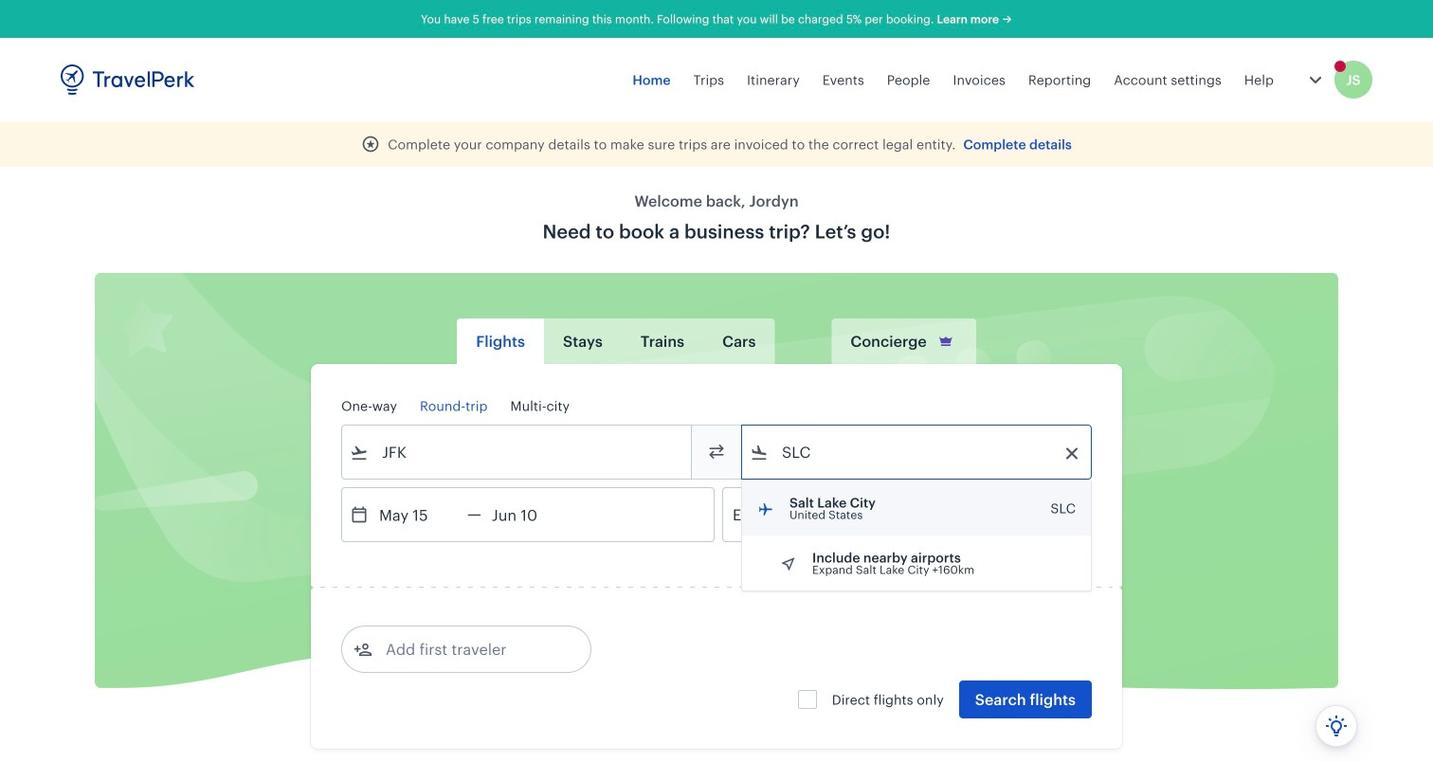 Task type: describe. For each thing, give the bounding box(es) containing it.
To search field
[[769, 437, 1066, 467]]



Task type: locate. For each thing, give the bounding box(es) containing it.
From search field
[[369, 437, 666, 467]]

Return text field
[[481, 488, 580, 541]]

Depart text field
[[369, 488, 467, 541]]

Add first traveler search field
[[373, 634, 570, 665]]



